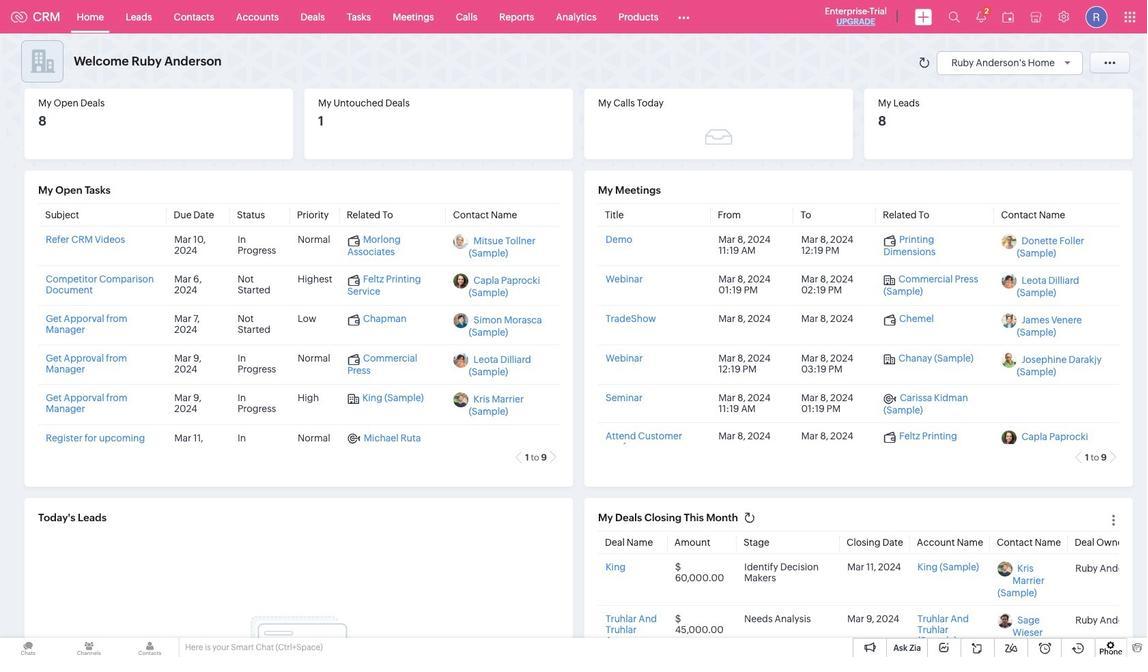 Task type: describe. For each thing, give the bounding box(es) containing it.
calendar image
[[1002, 11, 1014, 22]]

chats image
[[0, 638, 56, 657]]

profile element
[[1077, 0, 1116, 33]]

create menu image
[[915, 9, 932, 25]]

contacts image
[[122, 638, 178, 657]]

create menu element
[[907, 0, 940, 33]]



Task type: vqa. For each thing, say whether or not it's contained in the screenshot.
the Channels image
yes



Task type: locate. For each thing, give the bounding box(es) containing it.
logo image
[[11, 11, 27, 22]]

signals element
[[968, 0, 994, 33]]

channels image
[[61, 638, 117, 657]]

search image
[[948, 11, 960, 23]]

profile image
[[1086, 6, 1107, 28]]

search element
[[940, 0, 968, 33]]

Other Modules field
[[669, 6, 699, 28]]



